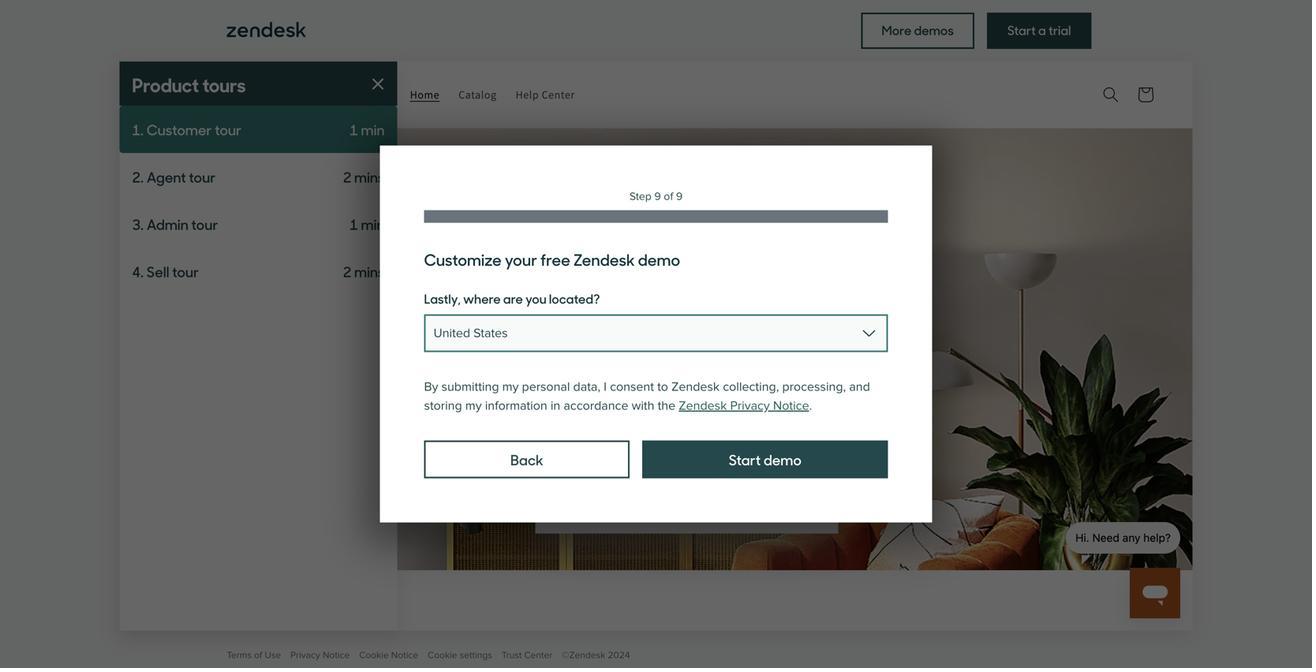 Task type: vqa. For each thing, say whether or not it's contained in the screenshot.


Task type: locate. For each thing, give the bounding box(es) containing it.
start inside button
[[729, 450, 761, 470]]

. for 4
[[141, 261, 144, 281]]

1 vertical spatial 1 min
[[350, 214, 385, 234]]

demo inside button
[[764, 450, 802, 470]]

0 vertical spatial min
[[361, 119, 385, 139]]

0 horizontal spatial 9
[[655, 190, 661, 203]]

zendesk right to at the bottom right of page
[[672, 380, 720, 395]]

information
[[485, 399, 548, 414]]

. left "agent"
[[141, 167, 144, 187]]

tour right sell
[[172, 261, 199, 281]]

trust
[[502, 650, 522, 661]]

demo down zendesk privacy notice .
[[764, 450, 802, 470]]

lastly,
[[424, 290, 461, 307]]

2
[[132, 167, 141, 187], [343, 167, 352, 187], [343, 261, 352, 281]]

0 horizontal spatial my
[[466, 399, 482, 414]]

tour right the admin
[[191, 214, 218, 234]]

1 for 1 . customer tour
[[350, 119, 358, 139]]

1 vertical spatial privacy
[[291, 650, 320, 661]]

tour for agent tour
[[189, 167, 216, 187]]

cookie settings
[[428, 650, 492, 661]]

0 horizontal spatial notice
[[323, 650, 350, 661]]

zendesk right free
[[574, 248, 635, 270]]

2 mins
[[343, 167, 385, 187], [343, 261, 385, 281]]

2 cookie from the left
[[428, 650, 457, 661]]

privacy right use
[[291, 650, 320, 661]]

min
[[361, 119, 385, 139], [361, 214, 385, 234]]

demo down step 9 of 9
[[638, 248, 681, 270]]

0 vertical spatial privacy
[[731, 399, 770, 414]]

tour down tours
[[215, 119, 242, 139]]

1 horizontal spatial cookie
[[428, 650, 457, 661]]

start a trial link
[[987, 13, 1092, 49]]

privacy notice link
[[291, 650, 350, 661]]

settings
[[460, 650, 492, 661]]

1 horizontal spatial start
[[1008, 21, 1036, 39]]

processing,
[[783, 380, 846, 395]]

start left a
[[1008, 21, 1036, 39]]

1 min
[[350, 119, 385, 139], [350, 214, 385, 234]]

1 horizontal spatial 9
[[676, 190, 683, 203]]

tour for sell tour
[[172, 261, 199, 281]]

start down zendesk privacy notice .
[[729, 450, 761, 470]]

accordance
[[564, 399, 629, 414]]

zendesk inside by submitting my personal data, i consent to zendesk collecting, processing, and storing my information in accordance with the
[[672, 380, 720, 395]]

tour
[[215, 119, 242, 139], [189, 167, 216, 187], [191, 214, 218, 234], [172, 261, 199, 281]]

2 mins for agent tour
[[343, 167, 385, 187]]

back button
[[424, 441, 630, 479]]

1 vertical spatial 2 mins
[[343, 261, 385, 281]]

0 vertical spatial my
[[503, 380, 519, 395]]

zendesk
[[574, 248, 635, 270], [672, 380, 720, 395], [679, 399, 727, 414]]

legal-footer element
[[227, 650, 1086, 661]]

cookie left settings
[[428, 650, 457, 661]]

1 horizontal spatial of
[[664, 190, 674, 203]]

1 vertical spatial min
[[361, 214, 385, 234]]

privacy
[[731, 399, 770, 414], [291, 650, 320, 661]]

1
[[132, 119, 141, 139], [350, 119, 358, 139], [350, 214, 358, 234]]

2 min from the top
[[361, 214, 385, 234]]

. left sell
[[141, 261, 144, 281]]

notice
[[773, 399, 809, 414], [323, 650, 350, 661], [391, 650, 418, 661]]

of
[[664, 190, 674, 203], [254, 650, 262, 661]]

. for 1
[[141, 119, 144, 139]]

0 vertical spatial mins
[[354, 167, 385, 187]]

cookie
[[359, 650, 389, 661], [428, 650, 457, 661]]

1 mins from the top
[[354, 167, 385, 187]]

2 mins from the top
[[354, 261, 385, 281]]

. left customer
[[141, 119, 144, 139]]

1 min for admin tour
[[350, 214, 385, 234]]

data,
[[574, 380, 601, 395]]

tour for customer tour
[[215, 119, 242, 139]]

and
[[850, 380, 870, 395]]

2 horizontal spatial notice
[[773, 399, 809, 414]]

3
[[132, 214, 141, 234]]

9
[[655, 190, 661, 203], [676, 190, 683, 203]]

zendesk image
[[227, 22, 306, 37]]

zendesk right the
[[679, 399, 727, 414]]

mins
[[354, 167, 385, 187], [354, 261, 385, 281]]

.
[[141, 119, 144, 139], [141, 167, 144, 187], [141, 214, 144, 234], [141, 261, 144, 281], [809, 399, 812, 414]]

my down submitting
[[466, 399, 482, 414]]

0 horizontal spatial cookie
[[359, 650, 389, 661]]

demos
[[914, 21, 954, 39]]

0 vertical spatial start
[[1008, 21, 1036, 39]]

0 horizontal spatial demo
[[638, 248, 681, 270]]

. for 3
[[141, 214, 144, 234]]

sell
[[147, 261, 169, 281]]

2 2 mins from the top
[[343, 261, 385, 281]]

2 . agent tour
[[132, 167, 216, 187]]

tour right "agent"
[[189, 167, 216, 187]]

trust center link
[[502, 650, 553, 661]]

1 vertical spatial mins
[[354, 261, 385, 281]]

4 . sell tour
[[132, 261, 199, 281]]

terms of use link
[[227, 650, 281, 661]]

product
[[132, 70, 199, 97]]

privacy down collecting,
[[731, 399, 770, 414]]

2 for 2 . agent tour
[[343, 167, 352, 187]]

1 vertical spatial demo
[[764, 450, 802, 470]]

my
[[503, 380, 519, 395], [466, 399, 482, 414]]

step
[[630, 190, 652, 203]]

0 vertical spatial demo
[[638, 248, 681, 270]]

i
[[604, 380, 607, 395]]

collecting,
[[723, 380, 779, 395]]

1 2 mins from the top
[[343, 167, 385, 187]]

0 vertical spatial 2 mins
[[343, 167, 385, 187]]

1 vertical spatial start
[[729, 450, 761, 470]]

demo
[[638, 248, 681, 270], [764, 450, 802, 470]]

close side menu image
[[372, 78, 384, 90]]

notice left cookie settings link
[[391, 650, 418, 661]]

0 vertical spatial 1 min
[[350, 119, 385, 139]]

1 horizontal spatial demo
[[764, 450, 802, 470]]

2 9 from the left
[[676, 190, 683, 203]]

min for 1 . customer tour
[[361, 119, 385, 139]]

1 1 min from the top
[[350, 119, 385, 139]]

1 vertical spatial zendesk
[[672, 380, 720, 395]]

admin
[[147, 214, 189, 234]]

lastly, where are you located?
[[424, 290, 600, 307]]

start
[[1008, 21, 1036, 39], [729, 450, 761, 470]]

0 horizontal spatial start
[[729, 450, 761, 470]]

of left use
[[254, 650, 262, 661]]

1 cookie from the left
[[359, 650, 389, 661]]

. left the admin
[[141, 214, 144, 234]]

privacy notice
[[291, 650, 350, 661]]

0 horizontal spatial of
[[254, 650, 262, 661]]

your
[[505, 248, 538, 270]]

cookie right privacy notice link
[[359, 650, 389, 661]]

to
[[658, 380, 669, 395]]

2 1 min from the top
[[350, 214, 385, 234]]

1 min from the top
[[361, 119, 385, 139]]

of right step
[[664, 190, 674, 203]]

1 horizontal spatial notice
[[391, 650, 418, 661]]

. down processing,
[[809, 399, 812, 414]]

notice left cookie notice
[[323, 650, 350, 661]]

notice down processing,
[[773, 399, 809, 414]]

tour for admin tour
[[191, 214, 218, 234]]

my up information
[[503, 380, 519, 395]]



Task type: describe. For each thing, give the bounding box(es) containing it.
in
[[551, 399, 561, 414]]

2 for 4 . sell tour
[[343, 261, 352, 281]]

2024
[[608, 650, 630, 661]]

start for start a trial
[[1008, 21, 1036, 39]]

consent
[[610, 380, 654, 395]]

with
[[632, 399, 655, 414]]

2 mins for sell tour
[[343, 261, 385, 281]]

cookie settings link
[[428, 650, 492, 661]]

1 9 from the left
[[655, 190, 661, 203]]

cookie for cookie settings
[[428, 650, 457, 661]]

the
[[658, 399, 676, 414]]

where
[[463, 290, 501, 307]]

4
[[132, 261, 141, 281]]

©zendesk 2024
[[562, 650, 630, 661]]

1 min for customer tour
[[350, 119, 385, 139]]

mins for 2 . agent tour
[[354, 167, 385, 187]]

2 vertical spatial zendesk
[[679, 399, 727, 414]]

cookie notice link
[[359, 650, 418, 661]]

center
[[524, 650, 553, 661]]

start demo button
[[643, 441, 888, 479]]

personal
[[522, 380, 570, 395]]

are
[[503, 290, 523, 307]]

terms of use
[[227, 650, 281, 661]]

1 vertical spatial my
[[466, 399, 482, 414]]

0 vertical spatial zendesk
[[574, 248, 635, 270]]

zendesk privacy notice .
[[679, 399, 812, 414]]

trust center
[[502, 650, 553, 661]]

notice for privacy notice
[[323, 650, 350, 661]]

1 for 3 . admin tour
[[350, 214, 358, 234]]

cookie for cookie notice
[[359, 650, 389, 661]]

notice for cookie notice
[[391, 650, 418, 661]]

terms
[[227, 650, 252, 661]]

start demo
[[729, 450, 802, 470]]

start a trial
[[1008, 21, 1072, 39]]

more
[[882, 21, 912, 39]]

more demos
[[882, 21, 954, 39]]

free
[[541, 248, 571, 270]]

storing
[[424, 399, 462, 414]]

tours
[[202, 70, 246, 97]]

agent
[[147, 167, 186, 187]]

more demos link
[[862, 13, 975, 49]]

. for 2
[[141, 167, 144, 187]]

1 . customer tour
[[132, 119, 242, 139]]

zendesk privacy notice link
[[679, 399, 809, 414]]

customize your free zendesk demo
[[424, 248, 681, 270]]

mins for 4 . sell tour
[[354, 261, 385, 281]]

use
[[265, 650, 281, 661]]

0 horizontal spatial privacy
[[291, 650, 320, 661]]

©zendesk 2024 link
[[562, 650, 630, 661]]

trial
[[1049, 21, 1072, 39]]

you
[[526, 290, 547, 307]]

customer
[[147, 119, 212, 139]]

submitting
[[442, 380, 499, 395]]

a
[[1039, 21, 1047, 39]]

©zendesk
[[562, 650, 606, 661]]

cookie notice
[[359, 650, 418, 661]]

back
[[511, 450, 544, 470]]

1 horizontal spatial privacy
[[731, 399, 770, 414]]

customize
[[424, 248, 502, 270]]

1 vertical spatial of
[[254, 650, 262, 661]]

by
[[424, 380, 438, 395]]

located?
[[549, 290, 600, 307]]

1 horizontal spatial my
[[503, 380, 519, 395]]

start for start demo
[[729, 450, 761, 470]]

step 9 of 9
[[630, 190, 683, 203]]

by submitting my personal data, i consent to zendesk collecting, processing, and storing my information in accordance with the
[[424, 380, 870, 414]]

product tours
[[132, 70, 246, 97]]

3 . admin tour
[[132, 214, 218, 234]]

0 vertical spatial of
[[664, 190, 674, 203]]

min for 3 . admin tour
[[361, 214, 385, 234]]



